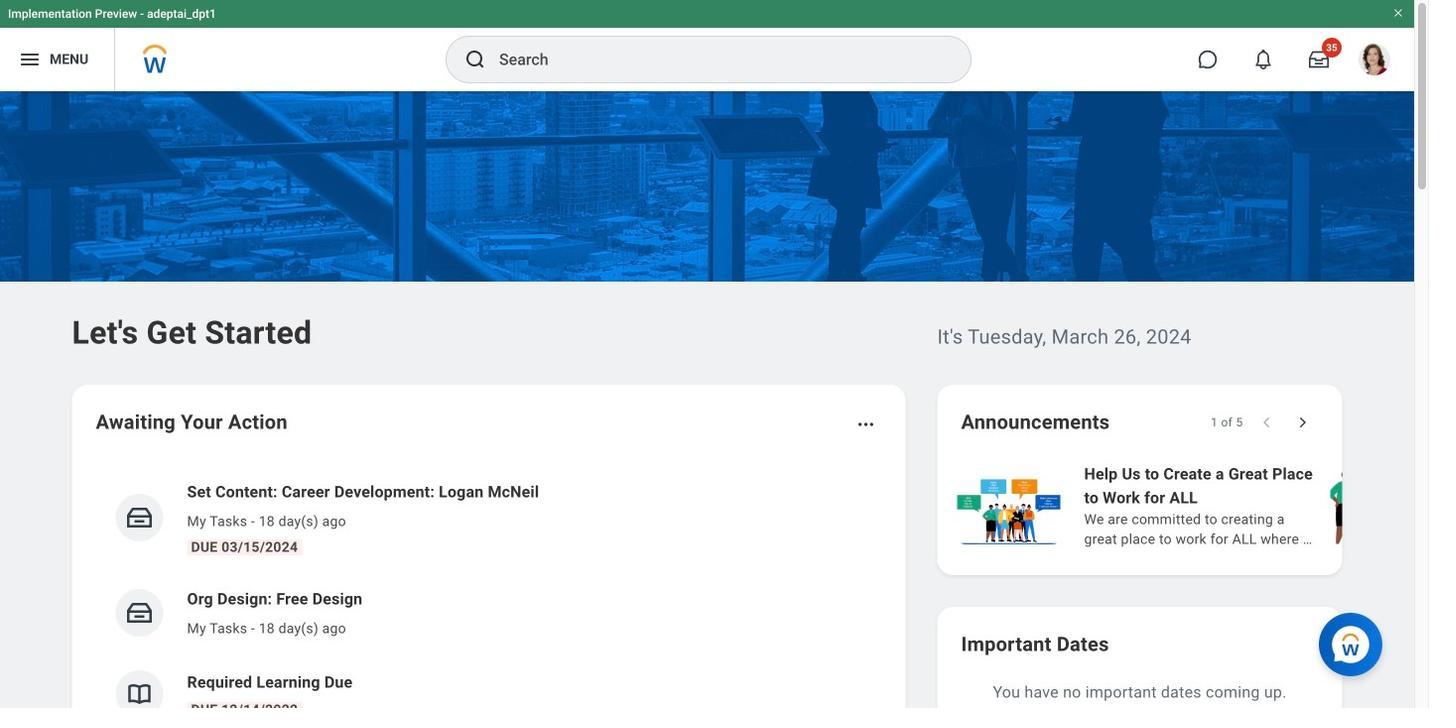 Task type: locate. For each thing, give the bounding box(es) containing it.
Search Workday  search field
[[499, 38, 930, 81]]

banner
[[0, 0, 1415, 91]]

inbox image
[[125, 599, 154, 629]]

inbox large image
[[1310, 50, 1330, 70]]

1 horizontal spatial list
[[954, 461, 1430, 552]]

status
[[1212, 415, 1244, 431]]

main content
[[0, 91, 1430, 709]]

profile logan mcneil image
[[1359, 44, 1391, 80]]

justify image
[[18, 48, 42, 71]]

list
[[954, 461, 1430, 552], [96, 465, 882, 709]]

close environment banner image
[[1393, 7, 1405, 19]]



Task type: describe. For each thing, give the bounding box(es) containing it.
chevron left small image
[[1258, 413, 1277, 433]]

0 horizontal spatial list
[[96, 465, 882, 709]]

chevron right small image
[[1293, 413, 1313, 433]]

search image
[[464, 48, 488, 71]]

related actions image
[[856, 415, 876, 435]]

book open image
[[125, 680, 154, 709]]

inbox image
[[125, 503, 154, 533]]

notifications large image
[[1254, 50, 1274, 70]]



Task type: vqa. For each thing, say whether or not it's contained in the screenshot.
tooltip
no



